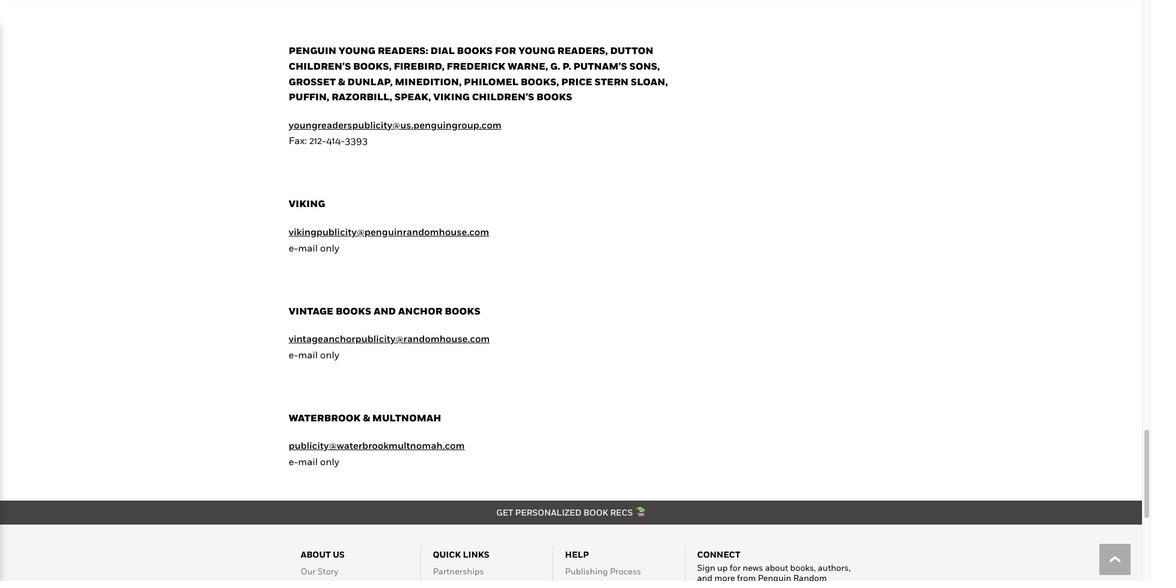 Task type: describe. For each thing, give the bounding box(es) containing it.
publicity@waterbrookmultnomah.com e-mail only
[[289, 440, 465, 468]]

212-
[[309, 135, 326, 147]]

3393
[[345, 135, 368, 147]]

our story link
[[301, 566, 338, 577]]

about us link
[[301, 550, 345, 560]]

📚
[[635, 508, 646, 518]]

1 horizontal spatial books,
[[521, 75, 559, 87]]

p.
[[563, 60, 571, 72]]

sign
[[697, 563, 715, 573]]

vikingpublicity@penguinrandomhouse.com link
[[289, 226, 489, 238]]

partnerships
[[433, 566, 484, 577]]

youngreaderspublicity@us.penguingroup.com
[[289, 119, 501, 131]]

get
[[496, 508, 513, 518]]

connect sign up for news about books, authors, and more from penguin rando
[[697, 550, 851, 582]]

1 vertical spatial &
[[363, 412, 370, 424]]

publicity@waterbrookmultnomah.com link
[[289, 440, 465, 452]]

vintageanchorpublicity@randomhouse.com
[[289, 333, 490, 345]]

youngreaderspublicity@us.penguingroup.com fax: 212-414-3393
[[289, 119, 501, 147]]

price
[[561, 75, 592, 87]]

1 vertical spatial viking
[[289, 198, 325, 210]]

e- for vikingpublicity@penguinrandomhouse.com e-mail only
[[289, 242, 298, 254]]

only for vikingpublicity@penguinrandomhouse.com e-mail only
[[320, 242, 339, 254]]

readers:
[[378, 45, 428, 57]]

grosset
[[289, 75, 336, 87]]

viking inside penguin young readers: dial books for young readers, dutton children's books, firebird, frederick warne, g. p. putnam's sons, grosset & dunlap, minedition, philomel books, price stern sloan, puffin, razorbill, speak, viking children's books
[[433, 91, 470, 103]]

us
[[333, 550, 345, 560]]

connect
[[697, 550, 740, 560]]

about
[[301, 550, 331, 560]]

process
[[610, 566, 641, 577]]

about
[[765, 563, 788, 573]]

get personalized book recs 📚 link
[[496, 508, 646, 518]]

mail for publicity@waterbrookmultnomah.com e-mail only
[[298, 456, 318, 468]]

mail for vintageanchorpublicity@randomhouse.com e-mail only
[[298, 349, 318, 361]]

publishing process link
[[565, 566, 641, 577]]

only for publicity@waterbrookmultnomah.com e-mail only
[[320, 456, 339, 468]]

waterbrook
[[289, 412, 361, 424]]

vintageanchorpublicity@randomhouse.com link
[[289, 333, 490, 345]]

dial
[[430, 45, 455, 57]]

books,
[[790, 563, 816, 573]]

our story
[[301, 566, 338, 577]]

books left and
[[336, 305, 371, 317]]

razorbill,
[[332, 91, 392, 103]]

books right anchor
[[445, 305, 480, 317]]

0 horizontal spatial children's
[[289, 60, 351, 72]]

story
[[318, 566, 338, 577]]

g.
[[550, 60, 560, 72]]

1 horizontal spatial children's
[[472, 91, 534, 103]]

for
[[730, 563, 741, 573]]

up
[[717, 563, 728, 573]]

e- for publicity@waterbrookmultnomah.com e-mail only
[[289, 456, 298, 468]]

vintage books and anchor books
[[289, 305, 480, 317]]

get personalized book recs 📚
[[496, 508, 646, 518]]

vintageanchorpublicity@randomhouse.com e-mail only
[[289, 333, 490, 361]]

2 young from the left
[[518, 45, 555, 57]]



Task type: vqa. For each thing, say whether or not it's contained in the screenshot.
"vikingpublicity@penguinrandomhouse.com"
yes



Task type: locate. For each thing, give the bounding box(es) containing it.
& inside penguin young readers: dial books for young readers, dutton children's books, firebird, frederick warne, g. p. putnam's sons, grosset & dunlap, minedition, philomel books, price stern sloan, puffin, razorbill, speak, viking children's books
[[338, 75, 345, 87]]

recs
[[610, 508, 633, 518]]

vintage
[[289, 305, 333, 317]]

0 vertical spatial e-
[[289, 242, 298, 254]]

0 vertical spatial books,
[[353, 60, 392, 72]]

our
[[301, 566, 316, 577]]

0 vertical spatial only
[[320, 242, 339, 254]]

0 horizontal spatial viking
[[289, 198, 325, 210]]

books, down warne,
[[521, 75, 559, 87]]

mail for vikingpublicity@penguinrandomhouse.com e-mail only
[[298, 242, 318, 254]]

publicity@waterbrookmultnomah.com
[[289, 440, 465, 452]]

and
[[697, 573, 712, 582]]

0 vertical spatial children's
[[289, 60, 351, 72]]

0 horizontal spatial &
[[338, 75, 345, 87]]

2 only from the top
[[320, 349, 339, 361]]

firebird,
[[394, 60, 444, 72]]

children's down philomel
[[472, 91, 534, 103]]

only inside vikingpublicity@penguinrandomhouse.com e-mail only
[[320, 242, 339, 254]]

partnerships link
[[433, 566, 484, 577]]

penguin
[[758, 573, 791, 582]]

publishing process
[[565, 566, 641, 577]]

warne,
[[508, 60, 548, 72]]

authors,
[[818, 563, 851, 573]]

stern
[[595, 75, 629, 87]]

help
[[565, 550, 589, 560]]

books down the price
[[537, 91, 572, 103]]

putnam's
[[573, 60, 627, 72]]

0 vertical spatial viking
[[433, 91, 470, 103]]

only for vintageanchorpublicity@randomhouse.com e-mail only
[[320, 349, 339, 361]]

1 vertical spatial children's
[[472, 91, 534, 103]]

books up frederick
[[457, 45, 493, 57]]

e- inside publicity@waterbrookmultnomah.com e-mail only
[[289, 456, 298, 468]]

mail inside vintageanchorpublicity@randomhouse.com e-mail only
[[298, 349, 318, 361]]

414-
[[326, 135, 345, 147]]

more
[[714, 573, 735, 582]]

multnomah
[[372, 412, 441, 424]]

1 vertical spatial e-
[[289, 349, 298, 361]]

only inside vintageanchorpublicity@randomhouse.com e-mail only
[[320, 349, 339, 361]]

0 horizontal spatial books,
[[353, 60, 392, 72]]

0 vertical spatial &
[[338, 75, 345, 87]]

waterbrook & multnomah
[[289, 412, 441, 424]]

penguin young readers: dial books for young readers, dutton children's books, firebird, frederick warne, g. p. putnam's sons, grosset & dunlap, minedition, philomel books, price stern sloan, puffin, razorbill, speak, viking children's books
[[289, 45, 668, 103]]

philomel
[[464, 75, 518, 87]]

young up warne,
[[518, 45, 555, 57]]

speak,
[[394, 91, 431, 103]]

books
[[457, 45, 493, 57], [537, 91, 572, 103], [336, 305, 371, 317], [445, 305, 480, 317]]

mail inside vikingpublicity@penguinrandomhouse.com e-mail only
[[298, 242, 318, 254]]

2 vertical spatial only
[[320, 456, 339, 468]]

quick links
[[433, 550, 490, 560]]

young
[[339, 45, 375, 57], [518, 45, 555, 57]]

sons,
[[629, 60, 660, 72]]

1 mail from the top
[[298, 242, 318, 254]]

& up publicity@waterbrookmultnomah.com link at the left bottom of the page
[[363, 412, 370, 424]]

0 horizontal spatial young
[[339, 45, 375, 57]]

mail
[[298, 242, 318, 254], [298, 349, 318, 361], [298, 456, 318, 468]]

for
[[495, 45, 516, 57]]

frederick
[[447, 60, 505, 72]]

1 vertical spatial mail
[[298, 349, 318, 361]]

3 only from the top
[[320, 456, 339, 468]]

1 vertical spatial only
[[320, 349, 339, 361]]

quick
[[433, 550, 461, 560]]

sloan,
[[631, 75, 668, 87]]

books, up dunlap,
[[353, 60, 392, 72]]

youngreaderspublicity@us.penguingroup.com link
[[289, 119, 501, 131]]

2 vertical spatial mail
[[298, 456, 318, 468]]

&
[[338, 75, 345, 87], [363, 412, 370, 424]]

links
[[463, 550, 490, 560]]

1 horizontal spatial young
[[518, 45, 555, 57]]

1 horizontal spatial &
[[363, 412, 370, 424]]

and
[[374, 305, 396, 317]]

3 e- from the top
[[289, 456, 298, 468]]

only
[[320, 242, 339, 254], [320, 349, 339, 361], [320, 456, 339, 468]]

dunlap,
[[347, 75, 393, 87]]

viking
[[433, 91, 470, 103], [289, 198, 325, 210]]

children's down penguin
[[289, 60, 351, 72]]

1 e- from the top
[[289, 242, 298, 254]]

anchor
[[398, 305, 442, 317]]

3 mail from the top
[[298, 456, 318, 468]]

2 e- from the top
[[289, 349, 298, 361]]

children's
[[289, 60, 351, 72], [472, 91, 534, 103]]

from
[[737, 573, 756, 582]]

vikingpublicity@penguinrandomhouse.com e-mail only
[[289, 226, 489, 254]]

readers,
[[557, 45, 608, 57]]

e-
[[289, 242, 298, 254], [289, 349, 298, 361], [289, 456, 298, 468]]

1 horizontal spatial viking
[[433, 91, 470, 103]]

only inside publicity@waterbrookmultnomah.com e-mail only
[[320, 456, 339, 468]]

young up dunlap,
[[339, 45, 375, 57]]

1 young from the left
[[339, 45, 375, 57]]

fax:
[[289, 135, 307, 147]]

news
[[743, 563, 763, 573]]

personalized
[[515, 508, 582, 518]]

dutton
[[610, 45, 653, 57]]

2 mail from the top
[[298, 349, 318, 361]]

e- for vintageanchorpublicity@randomhouse.com e-mail only
[[289, 349, 298, 361]]

mail inside publicity@waterbrookmultnomah.com e-mail only
[[298, 456, 318, 468]]

e- inside vikingpublicity@penguinrandomhouse.com e-mail only
[[289, 242, 298, 254]]

puffin,
[[289, 91, 329, 103]]

vikingpublicity@penguinrandomhouse.com
[[289, 226, 489, 238]]

1 only from the top
[[320, 242, 339, 254]]

about us
[[301, 550, 345, 560]]

penguin
[[289, 45, 336, 57]]

& up razorbill,
[[338, 75, 345, 87]]

minedition,
[[395, 75, 462, 87]]

e- inside vintageanchorpublicity@randomhouse.com e-mail only
[[289, 349, 298, 361]]

books,
[[353, 60, 392, 72], [521, 75, 559, 87]]

publishing
[[565, 566, 608, 577]]

book
[[583, 508, 608, 518]]

2 vertical spatial e-
[[289, 456, 298, 468]]

1 vertical spatial books,
[[521, 75, 559, 87]]

0 vertical spatial mail
[[298, 242, 318, 254]]



